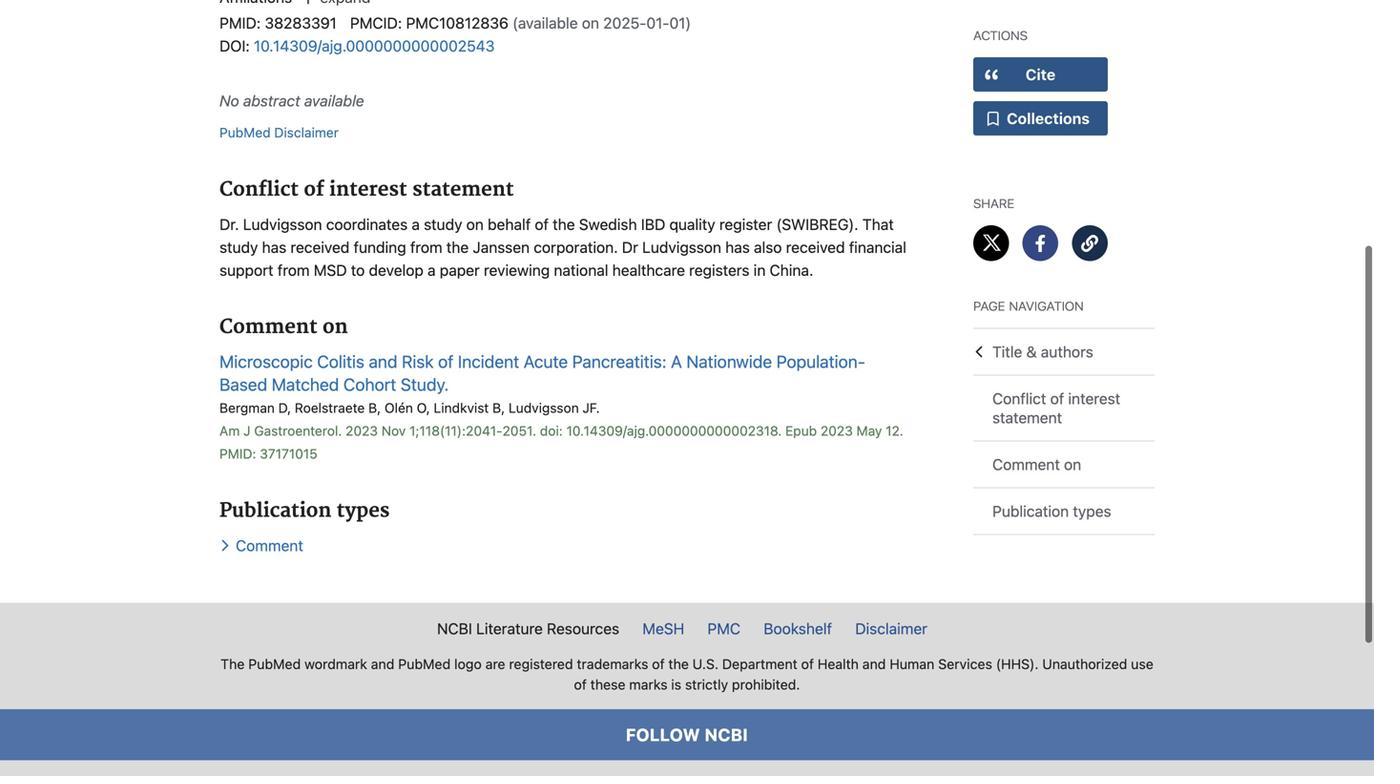 Task type: describe. For each thing, give the bounding box(es) containing it.
olén
[[385, 400, 413, 416]]

0 horizontal spatial ludvigsson
[[243, 215, 322, 233]]

0 horizontal spatial the
[[447, 238, 469, 256]]

0 horizontal spatial publication
[[220, 499, 332, 523]]

disclaimer link
[[846, 617, 938, 640]]

0 vertical spatial statement
[[413, 177, 514, 202]]

incident
[[458, 351, 520, 372]]

literature
[[476, 620, 543, 638]]

reviewing
[[484, 261, 550, 279]]

comment button
[[220, 536, 308, 555]]

quality
[[670, 215, 716, 233]]

(hhs).
[[997, 656, 1039, 672]]

study.
[[401, 374, 449, 395]]

navigation
[[1010, 296, 1084, 314]]

pubmed disclaimer
[[220, 124, 339, 140]]

0 vertical spatial the
[[553, 215, 575, 233]]

2025-
[[604, 14, 647, 32]]

of down pubmed disclaimer
[[304, 177, 324, 202]]

1;118(11):2041-
[[410, 423, 503, 439]]

interest inside "conflict of interest statement"
[[1069, 390, 1121, 408]]

bookshelf link
[[755, 617, 842, 640]]

unauthorized
[[1043, 656, 1128, 672]]

10.14309/ajg.0000000000002543
[[254, 37, 495, 55]]

financial
[[849, 238, 907, 256]]

behalf
[[488, 215, 531, 233]]

available
[[304, 92, 364, 110]]

1 vertical spatial disclaimer
[[856, 620, 928, 638]]

pmc10812836
[[406, 14, 509, 32]]

)
[[686, 14, 691, 32]]

0 horizontal spatial disclaimer
[[274, 124, 339, 140]]

swedish
[[579, 215, 637, 233]]

doi:
[[220, 37, 250, 55]]

1 horizontal spatial comment on
[[993, 455, 1082, 474]]

services
[[939, 656, 993, 672]]

1 horizontal spatial study
[[424, 215, 463, 233]]

title & authors link
[[974, 329, 1155, 375]]

publication types link
[[974, 488, 1155, 534]]

2 received from the left
[[786, 238, 845, 256]]

on up colitis
[[323, 315, 348, 339]]

doi:
[[540, 423, 563, 439]]

of inside microscopic colitis and risk of incident acute pancreatitis: a nationwide population- based matched cohort study. bergman d, roelstraete b, olén o, lindkvist b, ludvigsson jf. am j gastroenterol. 2023 nov 1;118(11):2041-2051. doi: 10.14309/ajg.0000000000002318. epub 2023 may 12. pmid: 37171015
[[438, 351, 454, 372]]

u.s.
[[693, 656, 719, 672]]

funding
[[354, 238, 406, 256]]

register
[[720, 215, 773, 233]]

1 vertical spatial ludvigsson
[[643, 238, 722, 256]]

based
[[220, 374, 267, 395]]

of inside dr. ludvigsson coordinates a study on behalf of the swedish ibd quality register (swibreg). that study has received funding from the janssen corporation. dr ludvigsson has also received financial support from msd to develop a paper reviewing national healthcare registers in china.
[[535, 215, 549, 233]]

statement inside "conflict of interest statement"
[[993, 409, 1063, 427]]

of left health
[[802, 656, 814, 672]]

1 pmid: from the top
[[220, 14, 261, 32]]

pmc link
[[698, 617, 751, 640]]

in
[[754, 261, 766, 279]]

on inside dr. ludvigsson coordinates a study on behalf of the swedish ibd quality register (swibreg). that study has received funding from the janssen corporation. dr ludvigsson has also received financial support from msd to develop a paper reviewing national healthcare registers in china.
[[467, 215, 484, 233]]

title
[[993, 343, 1023, 361]]

epub
[[786, 423, 817, 439]]

microscopic colitis and risk of incident acute pancreatitis: a nationwide population- based matched cohort study. bergman d, roelstraete b, olén o, lindkvist b, ludvigsson jf. am j gastroenterol. 2023 nov 1;118(11):2041-2051. doi: 10.14309/ajg.0000000000002318. epub 2023 may 12. pmid: 37171015
[[220, 351, 904, 462]]

logo
[[455, 656, 482, 672]]

nov
[[382, 423, 406, 439]]

abstract
[[243, 92, 300, 110]]

gastroenterol.
[[254, 423, 342, 439]]

1 horizontal spatial types
[[1074, 502, 1112, 520]]

matched
[[272, 374, 339, 395]]

human
[[890, 656, 935, 672]]

12.
[[886, 423, 904, 439]]

1 vertical spatial comment
[[993, 455, 1061, 474]]

develop
[[369, 261, 424, 279]]

msd
[[314, 261, 347, 279]]

pmcid:
[[350, 14, 402, 32]]

1 b, from the left
[[369, 400, 381, 416]]

pmid: 38283391
[[220, 14, 337, 32]]

(available
[[513, 14, 578, 32]]

page
[[974, 296, 1006, 314]]

conflict inside "conflict of interest statement"
[[993, 390, 1047, 408]]

o,
[[417, 400, 430, 416]]

trademarks
[[577, 656, 649, 672]]

ncbi literature resources
[[437, 620, 620, 638]]

1 2023 from the left
[[346, 423, 378, 439]]

pancreatitis:
[[573, 351, 667, 372]]

collections button
[[974, 101, 1108, 136]]

healthcare
[[613, 261, 686, 279]]

ibd
[[641, 215, 666, 233]]

2 2023 from the left
[[821, 423, 853, 439]]

01-
[[647, 14, 670, 32]]

lindkvist
[[434, 400, 489, 416]]

is
[[672, 676, 682, 693]]

risk
[[402, 351, 434, 372]]

and inside microscopic colitis and risk of incident acute pancreatitis: a nationwide population- based matched cohort study. bergman d, roelstraete b, olén o, lindkvist b, ludvigsson jf. am j gastroenterol. 2023 nov 1;118(11):2041-2051. doi: 10.14309/ajg.0000000000002318. epub 2023 may 12. pmid: 37171015
[[369, 351, 398, 372]]

pmcid: pmc10812836 (available on 2025-01-01 ) doi: 10.14309/ajg.0000000000002543
[[220, 14, 691, 55]]

cite
[[1026, 65, 1056, 84]]

wordmark
[[305, 656, 367, 672]]

dr
[[622, 238, 639, 256]]

01
[[670, 14, 686, 32]]

dr.
[[220, 215, 239, 233]]

cohort
[[344, 374, 396, 395]]

microscopic colitis and risk of incident acute pancreatitis: a nationwide population- based matched cohort study. link
[[220, 350, 907, 396]]

0 horizontal spatial study
[[220, 238, 258, 256]]

that
[[863, 215, 894, 233]]

are
[[486, 656, 506, 672]]

0 horizontal spatial conflict
[[220, 177, 299, 202]]

may
[[857, 423, 883, 439]]

use
[[1132, 656, 1154, 672]]

am
[[220, 423, 240, 439]]

d,
[[278, 400, 291, 416]]

the pubmed wordmark and pubmed logo are registered trademarks of the u.s. department of health and human services (hhs). unauthorized use of these marks is strictly prohibited.
[[221, 656, 1154, 693]]



Task type: locate. For each thing, give the bounding box(es) containing it.
comment down 37171015
[[236, 536, 303, 555]]

1 horizontal spatial ncbi
[[705, 725, 749, 745]]

1 vertical spatial pmid:
[[220, 446, 256, 462]]

these
[[591, 676, 626, 693]]

1 vertical spatial conflict of interest statement
[[993, 390, 1121, 427]]

of
[[304, 177, 324, 202], [535, 215, 549, 233], [438, 351, 454, 372], [1051, 390, 1065, 408], [652, 656, 665, 672], [802, 656, 814, 672], [574, 676, 587, 693]]

0 horizontal spatial conflict of interest statement
[[220, 177, 514, 202]]

0 horizontal spatial a
[[412, 215, 420, 233]]

0 horizontal spatial received
[[291, 238, 350, 256]]

has
[[262, 238, 287, 256], [726, 238, 750, 256]]

from
[[410, 238, 443, 256], [278, 261, 310, 279]]

health
[[818, 656, 859, 672]]

0 horizontal spatial types
[[337, 499, 390, 523]]

conflict of interest statement link
[[974, 376, 1155, 441]]

j
[[244, 423, 251, 439]]

of right the behalf
[[535, 215, 549, 233]]

1 horizontal spatial from
[[410, 238, 443, 256]]

2023 left may
[[821, 423, 853, 439]]

0 horizontal spatial statement
[[413, 177, 514, 202]]

ludvigsson right the dr.
[[243, 215, 322, 233]]

pmid: down am
[[220, 446, 256, 462]]

0 vertical spatial ncbi
[[437, 620, 472, 638]]

a right coordinates
[[412, 215, 420, 233]]

publication types inside publication types link
[[993, 502, 1112, 520]]

1 horizontal spatial has
[[726, 238, 750, 256]]

0 vertical spatial study
[[424, 215, 463, 233]]

1 vertical spatial from
[[278, 261, 310, 279]]

1 horizontal spatial conflict of interest statement
[[993, 390, 1121, 427]]

2 horizontal spatial ludvigsson
[[643, 238, 722, 256]]

on inside pmcid: pmc10812836 (available on 2025-01-01 ) doi: 10.14309/ajg.0000000000002543
[[582, 14, 600, 32]]

follow
[[626, 725, 701, 745]]

the up is
[[669, 656, 689, 672]]

pmid: up doi:
[[220, 14, 261, 32]]

pubmed disclaimer link
[[220, 124, 339, 140]]

2 pmid: from the top
[[220, 446, 256, 462]]

jf.
[[583, 400, 600, 416]]

ncbi up logo
[[437, 620, 472, 638]]

ncbi down strictly
[[705, 725, 749, 745]]

comment up microscopic
[[220, 315, 318, 339]]

statement up comment on link
[[993, 409, 1063, 427]]

and right wordmark
[[371, 656, 395, 672]]

of down title & authors link
[[1051, 390, 1065, 408]]

disclaimer
[[274, 124, 339, 140], [856, 620, 928, 638]]

statement
[[413, 177, 514, 202], [993, 409, 1063, 427]]

conflict of interest statement up coordinates
[[220, 177, 514, 202]]

the up paper
[[447, 238, 469, 256]]

0 vertical spatial disclaimer
[[274, 124, 339, 140]]

on left 2025-
[[582, 14, 600, 32]]

no
[[220, 92, 239, 110]]

collections
[[1007, 109, 1090, 127]]

the up corporation.
[[553, 215, 575, 233]]

0 horizontal spatial ncbi
[[437, 620, 472, 638]]

and
[[369, 351, 398, 372], [371, 656, 395, 672], [863, 656, 886, 672]]

2051.
[[503, 423, 537, 439]]

share
[[974, 193, 1015, 211]]

also
[[754, 238, 782, 256]]

1 horizontal spatial interest
[[1069, 390, 1121, 408]]

0 horizontal spatial 2023
[[346, 423, 378, 439]]

1 horizontal spatial statement
[[993, 409, 1063, 427]]

acute
[[524, 351, 568, 372]]

2 horizontal spatial the
[[669, 656, 689, 672]]

38283391
[[265, 14, 337, 32]]

0 horizontal spatial interest
[[329, 177, 407, 202]]

disclaimer up 'human'
[[856, 620, 928, 638]]

b, up 2051.
[[493, 400, 505, 416]]

pmid: inside microscopic colitis and risk of incident acute pancreatitis: a nationwide population- based matched cohort study. bergman d, roelstraete b, olén o, lindkvist b, ludvigsson jf. am j gastroenterol. 2023 nov 1;118(11):2041-2051. doi: 10.14309/ajg.0000000000002318. epub 2023 may 12. pmid: 37171015
[[220, 446, 256, 462]]

2 vertical spatial comment
[[236, 536, 303, 555]]

population-
[[777, 351, 866, 372]]

publication
[[220, 499, 332, 523], [993, 502, 1070, 520]]

mesh
[[643, 620, 685, 638]]

study
[[424, 215, 463, 233], [220, 238, 258, 256]]

prohibited.
[[732, 676, 801, 693]]

1 horizontal spatial ludvigsson
[[509, 400, 579, 416]]

page navigation
[[974, 296, 1084, 314]]

ludvigsson inside microscopic colitis and risk of incident acute pancreatitis: a nationwide population- based matched cohort study. bergman d, roelstraete b, olén o, lindkvist b, ludvigsson jf. am j gastroenterol. 2023 nov 1;118(11):2041-2051. doi: 10.14309/ajg.0000000000002318. epub 2023 may 12. pmid: 37171015
[[509, 400, 579, 416]]

bookshelf
[[764, 620, 833, 638]]

1 horizontal spatial publication
[[993, 502, 1070, 520]]

publication up comment dropdown button
[[220, 499, 332, 523]]

nationwide
[[687, 351, 773, 372]]

received
[[291, 238, 350, 256], [786, 238, 845, 256]]

the
[[221, 656, 245, 672]]

2 vertical spatial the
[[669, 656, 689, 672]]

(swibreg).
[[777, 215, 859, 233]]

2023 left nov
[[346, 423, 378, 439]]

corporation.
[[534, 238, 618, 256]]

interest
[[329, 177, 407, 202], [1069, 390, 1121, 408]]

1 vertical spatial conflict
[[993, 390, 1047, 408]]

37171015
[[260, 446, 318, 462]]

0 horizontal spatial comment on
[[220, 315, 348, 339]]

bergman
[[220, 400, 275, 416]]

resources
[[547, 620, 620, 638]]

2 b, from the left
[[493, 400, 505, 416]]

ncbi
[[437, 620, 472, 638], [705, 725, 749, 745]]

1 horizontal spatial conflict
[[993, 390, 1047, 408]]

0 vertical spatial comment
[[220, 315, 318, 339]]

conflict down title
[[993, 390, 1047, 408]]

1 vertical spatial comment on
[[993, 455, 1082, 474]]

comment up publication types link
[[993, 455, 1061, 474]]

china.
[[770, 261, 814, 279]]

pubmed left logo
[[398, 656, 451, 672]]

1 horizontal spatial the
[[553, 215, 575, 233]]

colitis
[[317, 351, 365, 372]]

1 has from the left
[[262, 238, 287, 256]]

publication types down comment on link
[[993, 502, 1112, 520]]

and up cohort
[[369, 351, 398, 372]]

of left these
[[574, 676, 587, 693]]

has down register
[[726, 238, 750, 256]]

a
[[671, 351, 682, 372]]

ludvigsson
[[243, 215, 322, 233], [643, 238, 722, 256], [509, 400, 579, 416]]

no abstract available
[[220, 92, 364, 110]]

from up "develop" in the top of the page
[[410, 238, 443, 256]]

cite button
[[974, 57, 1108, 92]]

1 horizontal spatial received
[[786, 238, 845, 256]]

conflict of interest statement inside 'conflict of interest statement' link
[[993, 390, 1121, 427]]

comment on up microscopic
[[220, 315, 348, 339]]

study up paper
[[424, 215, 463, 233]]

of up marks
[[652, 656, 665, 672]]

b, down cohort
[[369, 400, 381, 416]]

on left the behalf
[[467, 215, 484, 233]]

registers
[[690, 261, 750, 279]]

conflict of interest statement up comment on link
[[993, 390, 1121, 427]]

0 vertical spatial ludvigsson
[[243, 215, 322, 233]]

pubmed right the
[[248, 656, 301, 672]]

10.14309/ajg.0000000000002318.
[[567, 423, 782, 439]]

from left msd
[[278, 261, 310, 279]]

1 vertical spatial a
[[428, 261, 436, 279]]

conflict
[[220, 177, 299, 202], [993, 390, 1047, 408]]

comment on
[[220, 315, 348, 339], [993, 455, 1082, 474]]

0 vertical spatial from
[[410, 238, 443, 256]]

of right the risk
[[438, 351, 454, 372]]

1 horizontal spatial disclaimer
[[856, 620, 928, 638]]

0 vertical spatial comment on
[[220, 315, 348, 339]]

1 horizontal spatial b,
[[493, 400, 505, 416]]

0 vertical spatial pmid:
[[220, 14, 261, 32]]

comment on up publication types link
[[993, 455, 1082, 474]]

10.14309/ajg.0000000000002543 link
[[254, 37, 495, 55]]

1 vertical spatial the
[[447, 238, 469, 256]]

statement up the behalf
[[413, 177, 514, 202]]

dr. ludvigsson coordinates a study on behalf of the swedish ibd quality register (swibreg). that study has received funding from the janssen corporation. dr ludvigsson has also received financial support from msd to develop a paper reviewing national healthcare registers in china.
[[220, 215, 907, 279]]

comment
[[220, 315, 318, 339], [993, 455, 1061, 474], [236, 536, 303, 555]]

interest down authors
[[1069, 390, 1121, 408]]

1 received from the left
[[291, 238, 350, 256]]

the inside the pubmed wordmark and pubmed logo are registered trademarks of the u.s. department of health and human services (hhs). unauthorized use of these marks is strictly prohibited.
[[669, 656, 689, 672]]

0 vertical spatial conflict
[[220, 177, 299, 202]]

and right health
[[863, 656, 886, 672]]

ludvigsson down the quality on the top of page
[[643, 238, 722, 256]]

0 vertical spatial conflict of interest statement
[[220, 177, 514, 202]]

janssen
[[473, 238, 530, 256]]

strictly
[[685, 676, 729, 693]]

types down comment on link
[[1074, 502, 1112, 520]]

types
[[337, 499, 390, 523], [1074, 502, 1112, 520]]

1 vertical spatial statement
[[993, 409, 1063, 427]]

registered
[[509, 656, 573, 672]]

publication down comment on link
[[993, 502, 1070, 520]]

0 horizontal spatial from
[[278, 261, 310, 279]]

1 horizontal spatial publication types
[[993, 502, 1112, 520]]

on up publication types link
[[1065, 455, 1082, 474]]

0 vertical spatial a
[[412, 215, 420, 233]]

disclaimer down no abstract available
[[274, 124, 339, 140]]

0 horizontal spatial b,
[[369, 400, 381, 416]]

publication types
[[220, 499, 390, 523], [993, 502, 1112, 520]]

2 vertical spatial ludvigsson
[[509, 400, 579, 416]]

0 vertical spatial interest
[[329, 177, 407, 202]]

actions
[[974, 25, 1028, 43]]

1 vertical spatial ncbi
[[705, 725, 749, 745]]

types down nov
[[337, 499, 390, 523]]

authors
[[1041, 343, 1094, 361]]

has up the support
[[262, 238, 287, 256]]

a left paper
[[428, 261, 436, 279]]

study up the support
[[220, 238, 258, 256]]

1 horizontal spatial 2023
[[821, 423, 853, 439]]

national
[[554, 261, 609, 279]]

1 vertical spatial study
[[220, 238, 258, 256]]

pubmed down no
[[220, 124, 271, 140]]

0 horizontal spatial has
[[262, 238, 287, 256]]

received down (swibreg).
[[786, 238, 845, 256]]

publication types up comment dropdown button
[[220, 499, 390, 523]]

received up msd
[[291, 238, 350, 256]]

1 vertical spatial interest
[[1069, 390, 1121, 408]]

0 horizontal spatial publication types
[[220, 499, 390, 523]]

ludvigsson up doi:
[[509, 400, 579, 416]]

support
[[220, 261, 274, 279]]

1 horizontal spatial a
[[428, 261, 436, 279]]

interest up coordinates
[[329, 177, 407, 202]]

title & authors
[[993, 343, 1094, 361]]

&
[[1027, 343, 1037, 361]]

conflict up the dr.
[[220, 177, 299, 202]]

2 has from the left
[[726, 238, 750, 256]]

marks
[[630, 676, 668, 693]]

pubmed
[[220, 124, 271, 140], [248, 656, 301, 672], [398, 656, 451, 672]]



Task type: vqa. For each thing, say whether or not it's contained in the screenshot.
'DEVELOP'
yes



